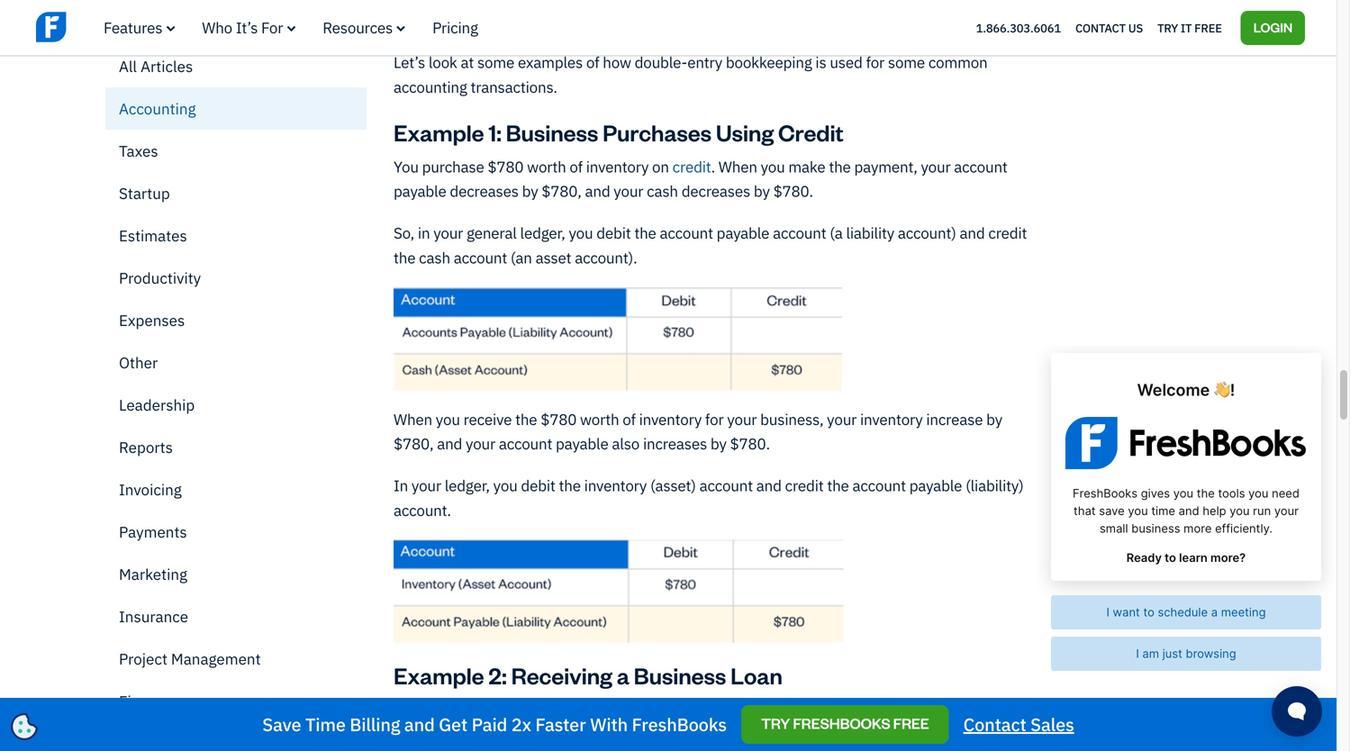 Task type: locate. For each thing, give the bounding box(es) containing it.
2 vertical spatial credit
[[786, 476, 824, 496]]

$780
[[488, 157, 524, 176], [541, 409, 577, 429]]

free inside "link"
[[1195, 20, 1223, 35]]

cookie consent banner dialog
[[14, 530, 284, 738]]

when up in
[[394, 409, 433, 429]]

some right at
[[478, 52, 515, 72]]

2 vertical spatial when
[[716, 700, 754, 720]]

for inside when you receive the $780 worth of inventory for your business, your inventory increase by $780, and your account payable also increases by $780.
[[706, 409, 724, 429]]

some left common
[[889, 52, 926, 72]]

business up of $9,500. when you receive the money, your cash increases by $9,500, and your loan liability increases by $9,500.
[[634, 660, 727, 690]]

payment,
[[855, 157, 918, 176]]

1 horizontal spatial try
[[1158, 20, 1179, 35]]

0 vertical spatial ledger,
[[520, 223, 566, 243]]

credit down business,
[[786, 476, 824, 496]]

1 horizontal spatial cash
[[647, 181, 679, 201]]

contact
[[1076, 20, 1126, 35], [964, 713, 1027, 737]]

try for try freshbooks free
[[762, 714, 791, 733]]

1 vertical spatial business
[[634, 660, 727, 690]]

leadership link
[[105, 384, 367, 426]]

0 horizontal spatial some
[[478, 52, 515, 72]]

by down approved at the bottom
[[461, 725, 477, 745]]

try
[[1158, 20, 1179, 35], [762, 714, 791, 733]]

0 vertical spatial $780
[[488, 157, 524, 176]]

of
[[587, 52, 600, 72], [570, 157, 583, 176], [623, 409, 636, 429], [643, 700, 656, 720]]

inventory inside in your ledger, you debit the inventory (asset) account and credit the account payable (liability) account.
[[585, 476, 647, 496]]

0 horizontal spatial for
[[514, 700, 533, 720]]

business
[[506, 117, 599, 147], [634, 660, 727, 690]]

payable inside the . when you make the payment, your account payable decreases by $780, and your cash decreases by $780.
[[394, 181, 447, 201]]

try it free link
[[1158, 16, 1223, 39]]

contact left us
[[1076, 20, 1126, 35]]

0 horizontal spatial ledger,
[[445, 476, 490, 496]]

1 vertical spatial a
[[536, 700, 544, 720]]

liability right with
[[632, 725, 680, 745]]

1 vertical spatial loan
[[599, 725, 628, 745]]

1 vertical spatial $780
[[541, 409, 577, 429]]

receive inside when you receive the $780 worth of inventory for your business, your inventory increase by $780, and your account payable also increases by $780.
[[464, 409, 512, 429]]

and down business,
[[757, 476, 782, 496]]

0 vertical spatial business
[[506, 117, 599, 147]]

2 decreases from the left
[[682, 181, 751, 201]]

increase
[[927, 409, 984, 429]]

worth inside when you receive the $780 worth of inventory for your business, your inventory increase by $780, and your account payable also increases by $780.
[[580, 409, 620, 429]]

payable inside when you receive the $780 worth of inventory for your business, your inventory increase by $780, and your account payable also increases by $780.
[[556, 434, 609, 454]]

cash down 'in'
[[419, 248, 451, 268]]

startup link
[[105, 172, 367, 214]]

who it's for
[[202, 18, 283, 37]]

taxes link
[[105, 130, 367, 172]]

$780,
[[542, 181, 582, 201], [394, 434, 434, 454]]

of up also
[[623, 409, 636, 429]]

1 horizontal spatial for
[[706, 409, 724, 429]]

try freshbooks free link
[[742, 706, 950, 744]]

example up purchase
[[394, 117, 484, 147]]

let's
[[394, 52, 425, 72]]

business,
[[761, 409, 824, 429]]

loan inside of $9,500. when you receive the money, your cash increases by $9,500, and your loan liability increases by $9,500.
[[599, 725, 628, 745]]

credit right the on
[[673, 157, 712, 176]]

try for try it free
[[1158, 20, 1179, 35]]

business up "you purchase $780 worth of inventory on credit"
[[506, 117, 599, 147]]

1 vertical spatial contact
[[964, 713, 1027, 737]]

a
[[617, 660, 630, 690], [536, 700, 544, 720]]

cash
[[647, 181, 679, 201], [419, 248, 451, 268], [948, 700, 980, 720]]

your
[[921, 157, 951, 176], [614, 181, 644, 201], [434, 223, 463, 243], [728, 409, 757, 429], [828, 409, 857, 429], [466, 434, 496, 454], [412, 476, 442, 496], [915, 700, 945, 720], [566, 725, 596, 745]]

1 vertical spatial for
[[706, 409, 724, 429]]

1 decreases from the left
[[450, 181, 519, 201]]

freshbooks
[[632, 713, 727, 737], [793, 714, 891, 733]]

0 horizontal spatial cash
[[419, 248, 451, 268]]

freshbooks logo image
[[36, 10, 176, 44]]

1 horizontal spatial $780.
[[774, 181, 814, 201]]

and right account)
[[960, 223, 986, 243]]

receive inside of $9,500. when you receive the money, your cash increases by $9,500, and your loan liability increases by $9,500.
[[786, 700, 834, 720]]

you inside the . when you make the payment, your account payable decreases by $780, and your cash decreases by $780.
[[761, 157, 786, 176]]

cookie preferences image
[[11, 714, 38, 741]]

cash inside so, in your general ledger, you debit the account payable account (a liability account) and credit the cash account (an asset account).
[[419, 248, 451, 268]]

project
[[119, 649, 168, 669]]

1 horizontal spatial receive
[[786, 700, 834, 720]]

liability right (a
[[847, 223, 895, 243]]

cash right money,
[[948, 700, 980, 720]]

you for you are approved for a business loan
[[394, 700, 419, 720]]

free
[[1195, 20, 1223, 35], [894, 714, 930, 733]]

1 horizontal spatial some
[[889, 52, 926, 72]]

you inside so, in your general ledger, you debit the account payable account (a liability account) and credit the cash account (an asset account).
[[569, 223, 593, 243]]

marketing link
[[105, 553, 367, 596]]

0 vertical spatial debit
[[597, 223, 631, 243]]

loan down business loan link on the bottom of page
[[599, 725, 628, 745]]

$780. down "make"
[[774, 181, 814, 201]]

2 example from the top
[[394, 660, 484, 690]]

2 horizontal spatial for
[[867, 52, 885, 72]]

payable down purchase
[[394, 181, 447, 201]]

money,
[[863, 700, 912, 720]]

1 vertical spatial $780,
[[394, 434, 434, 454]]

when inside of $9,500. when you receive the money, your cash increases by $9,500, and your loan liability increases by $9,500.
[[716, 700, 754, 720]]

when inside the . when you make the payment, your account payable decreases by $780, and your cash decreases by $780.
[[719, 157, 758, 176]]

0 vertical spatial receive
[[464, 409, 512, 429]]

and
[[585, 181, 611, 201], [960, 223, 986, 243], [437, 434, 463, 454], [757, 476, 782, 496], [404, 713, 435, 737], [537, 725, 563, 745]]

double-
[[635, 52, 688, 72]]

1 vertical spatial receive
[[786, 700, 834, 720]]

1 you from the top
[[394, 157, 419, 176]]

try freshbooks free
[[762, 714, 930, 733]]

by down the using
[[754, 181, 770, 201]]

$780, inside the . when you make the payment, your account payable decreases by $780, and your cash decreases by $780.
[[542, 181, 582, 201]]

it
[[1181, 20, 1193, 35]]

increases down loan
[[683, 725, 747, 745]]

1.866.303.6061
[[977, 20, 1062, 35]]

for
[[867, 52, 885, 72], [706, 409, 724, 429], [514, 700, 533, 720]]

try inside "link"
[[1158, 20, 1179, 35]]

insurance
[[119, 607, 188, 627]]

1 horizontal spatial $780,
[[542, 181, 582, 201]]

asset
[[536, 248, 572, 268]]

inventory
[[586, 157, 649, 176], [640, 409, 702, 429], [861, 409, 923, 429], [585, 476, 647, 496]]

management
[[171, 649, 261, 669]]

0 vertical spatial for
[[867, 52, 885, 72]]

0 horizontal spatial receive
[[464, 409, 512, 429]]

credit
[[779, 117, 844, 147]]

contact for contact us
[[1076, 20, 1126, 35]]

by down loan
[[751, 725, 767, 745]]

purchase
[[422, 157, 485, 176]]

$780, down "you purchase $780 worth of inventory on credit"
[[542, 181, 582, 201]]

you left are
[[394, 700, 419, 720]]

0 horizontal spatial credit
[[673, 157, 712, 176]]

decreases down .
[[682, 181, 751, 201]]

increases inside when you receive the $780 worth of inventory for your business, your inventory increase by $780, and your account payable also increases by $780.
[[643, 434, 708, 454]]

for left business,
[[706, 409, 724, 429]]

for inside double-entry bookkeeping examples let's look at some examples of how double-entry bookkeeping is used for some common accounting transactions.
[[867, 52, 885, 72]]

1 horizontal spatial decreases
[[682, 181, 751, 201]]

0 vertical spatial you
[[394, 157, 419, 176]]

$780. inside the . when you make the payment, your account payable decreases by $780, and your cash decreases by $780.
[[774, 181, 814, 201]]

1 vertical spatial ledger,
[[445, 476, 490, 496]]

0 vertical spatial cash
[[647, 181, 679, 201]]

2 you from the top
[[394, 700, 419, 720]]

debit inside so, in your general ledger, you debit the account payable account (a liability account) and credit the cash account (an asset account).
[[597, 223, 631, 243]]

0 vertical spatial free
[[1195, 20, 1223, 35]]

and right 2x
[[537, 725, 563, 745]]

0 horizontal spatial $780,
[[394, 434, 434, 454]]

a up business loan link on the bottom of page
[[617, 660, 630, 690]]

1 some from the left
[[478, 52, 515, 72]]

1 vertical spatial free
[[894, 714, 930, 733]]

0 vertical spatial example
[[394, 117, 484, 147]]

example up are
[[394, 660, 484, 690]]

so, in your general ledger, you debit the account payable account (a liability account) and credit the cash account (an asset account).
[[394, 223, 1028, 268]]

0 vertical spatial contact
[[1076, 20, 1126, 35]]

1 vertical spatial try
[[762, 714, 791, 733]]

and up account.
[[437, 434, 463, 454]]

by
[[522, 181, 538, 201], [754, 181, 770, 201], [987, 409, 1003, 429], [711, 434, 727, 454], [461, 725, 477, 745], [751, 725, 767, 745]]

taxes
[[119, 141, 158, 161]]

1 horizontal spatial business
[[634, 660, 727, 690]]

example for example 2: receiving a business loan
[[394, 660, 484, 690]]

in
[[418, 223, 430, 243]]

pricing link
[[433, 18, 478, 37]]

1 horizontal spatial free
[[1195, 20, 1223, 35]]

0 vertical spatial a
[[617, 660, 630, 690]]

2 horizontal spatial credit
[[989, 223, 1028, 243]]

payments
[[119, 522, 187, 542]]

cash down the on
[[647, 181, 679, 201]]

and inside so, in your general ledger, you debit the account payable account (a liability account) and credit the cash account (an asset account).
[[960, 223, 986, 243]]

0 horizontal spatial decreases
[[450, 181, 519, 201]]

1 horizontal spatial credit
[[786, 476, 824, 496]]

payable left (liability)
[[910, 476, 963, 496]]

reports link
[[105, 426, 367, 469]]

1 horizontal spatial contact
[[1076, 20, 1126, 35]]

look
[[429, 52, 458, 72]]

credit right account)
[[989, 223, 1028, 243]]

credit inside so, in your general ledger, you debit the account payable account (a liability account) and credit the cash account (an asset account).
[[989, 223, 1028, 243]]

1 vertical spatial worth
[[580, 409, 620, 429]]

1 vertical spatial example
[[394, 660, 484, 690]]

example
[[394, 117, 484, 147], [394, 660, 484, 690]]

0 horizontal spatial free
[[894, 714, 930, 733]]

contact sales
[[964, 713, 1075, 737]]

1 horizontal spatial $780
[[541, 409, 577, 429]]

0 horizontal spatial liability
[[632, 725, 680, 745]]

try down loan
[[762, 714, 791, 733]]

credit link
[[673, 157, 712, 176]]

0 horizontal spatial $9,500.
[[659, 700, 712, 720]]

you
[[761, 157, 786, 176], [569, 223, 593, 243], [436, 409, 460, 429], [494, 476, 518, 496], [758, 700, 782, 720]]

you inside in your ledger, you debit the inventory (asset) account and credit the account payable (liability) account.
[[494, 476, 518, 496]]

and inside when you receive the $780 worth of inventory for your business, your inventory increase by $780, and your account payable also increases by $780.
[[437, 434, 463, 454]]

1 vertical spatial debit
[[521, 476, 556, 496]]

ledger, inside in your ledger, you debit the inventory (asset) account and credit the account payable (liability) account.
[[445, 476, 490, 496]]

business loan link
[[547, 700, 639, 720]]

1 vertical spatial credit
[[989, 223, 1028, 243]]

for right used
[[867, 52, 885, 72]]

1 vertical spatial $9,500.
[[770, 725, 823, 745]]

worth down example 1: business purchases using credit
[[527, 157, 567, 176]]

when right .
[[719, 157, 758, 176]]

cash inside the . when you make the payment, your account payable decreases by $780, and your cash decreases by $780.
[[647, 181, 679, 201]]

login
[[1254, 18, 1293, 35]]

account inside when you receive the $780 worth of inventory for your business, your inventory increase by $780, and your account payable also increases by $780.
[[499, 434, 553, 454]]

1 horizontal spatial debit
[[597, 223, 631, 243]]

for
[[261, 18, 283, 37]]

increases up (asset)
[[643, 434, 708, 454]]

the inside when you receive the $780 worth of inventory for your business, your inventory increase by $780, and your account payable also increases by $780.
[[516, 409, 538, 429]]

0 vertical spatial $780.
[[774, 181, 814, 201]]

the inside the . when you make the payment, your account payable decreases by $780, and your cash decreases by $780.
[[829, 157, 851, 176]]

1 example from the top
[[394, 117, 484, 147]]

of right with
[[643, 700, 656, 720]]

so,
[[394, 223, 415, 243]]

1 vertical spatial $780.
[[730, 434, 771, 454]]

$9,500.
[[659, 700, 712, 720], [770, 725, 823, 745]]

1 vertical spatial when
[[394, 409, 433, 429]]

free for try freshbooks free
[[894, 714, 930, 733]]

$9,500. down loan
[[770, 725, 823, 745]]

expenses link
[[105, 299, 367, 342]]

example for example 1: business purchases using credit
[[394, 117, 484, 147]]

ledger, up account.
[[445, 476, 490, 496]]

and down "you purchase $780 worth of inventory on credit"
[[585, 181, 611, 201]]

payable left also
[[556, 434, 609, 454]]

$780, up in
[[394, 434, 434, 454]]

you left purchase
[[394, 157, 419, 176]]

1 horizontal spatial liability
[[847, 223, 895, 243]]

0 horizontal spatial contact
[[964, 713, 1027, 737]]

0 horizontal spatial try
[[762, 714, 791, 733]]

decreases down purchase
[[450, 181, 519, 201]]

2 horizontal spatial cash
[[948, 700, 980, 720]]

$780. down business,
[[730, 434, 771, 454]]

0 vertical spatial $9,500.
[[659, 700, 712, 720]]

liability inside so, in your general ledger, you debit the account payable account (a liability account) and credit the cash account (an asset account).
[[847, 223, 895, 243]]

. when you make the payment, your account payable decreases by $780, and your cash decreases by $780.
[[394, 157, 1008, 201]]

payable down the . when you make the payment, your account payable decreases by $780, and your cash decreases by $780.
[[717, 223, 770, 243]]

1 horizontal spatial ledger,
[[520, 223, 566, 243]]

for up $9,500,
[[514, 700, 533, 720]]

$9,500. right with
[[659, 700, 712, 720]]

0 vertical spatial try
[[1158, 20, 1179, 35]]

1 vertical spatial cash
[[419, 248, 451, 268]]

time
[[305, 713, 346, 737]]

examples
[[518, 52, 583, 72]]

0 vertical spatial liability
[[847, 223, 895, 243]]

insurance link
[[105, 596, 367, 638]]

0 horizontal spatial a
[[536, 700, 544, 720]]

2 vertical spatial cash
[[948, 700, 980, 720]]

productivity link
[[105, 257, 367, 299]]

.
[[712, 157, 716, 176]]

worth up also
[[580, 409, 620, 429]]

you
[[394, 157, 419, 176], [394, 700, 419, 720]]

of down example 1: business purchases using credit
[[570, 157, 583, 176]]

payable inside in your ledger, you debit the inventory (asset) account and credit the account payable (liability) account.
[[910, 476, 963, 496]]

by right increase
[[987, 409, 1003, 429]]

ledger, up asset
[[520, 223, 566, 243]]

it's
[[236, 18, 258, 37]]

you inside of $9,500. when you receive the money, your cash increases by $9,500, and your loan liability increases by $9,500.
[[758, 700, 782, 720]]

1 vertical spatial liability
[[632, 725, 680, 745]]

inventory down also
[[585, 476, 647, 496]]

0 horizontal spatial $780.
[[730, 434, 771, 454]]

contact left 'sales'
[[964, 713, 1027, 737]]

accounting
[[119, 99, 196, 119]]

and inside of $9,500. when you receive the money, your cash increases by $9,500, and your loan liability increases by $9,500.
[[537, 725, 563, 745]]

bookkeeping
[[726, 52, 813, 72]]

save time billing and get paid 2x faster with freshbooks
[[263, 713, 727, 737]]

0 horizontal spatial worth
[[527, 157, 567, 176]]

1 vertical spatial you
[[394, 700, 419, 720]]

ledger, inside so, in your general ledger, you debit the account payable account (a liability account) and credit the cash account (an asset account).
[[520, 223, 566, 243]]

account.
[[394, 501, 451, 520]]

productivity
[[119, 268, 201, 288]]

when down loan
[[716, 700, 754, 720]]

entry
[[506, 3, 582, 43]]

0 vertical spatial loan
[[610, 700, 639, 720]]

accounting link
[[105, 87, 367, 130]]

0 vertical spatial $780,
[[542, 181, 582, 201]]

a right 2x
[[536, 700, 544, 720]]

of left the how
[[587, 52, 600, 72]]

$780.
[[774, 181, 814, 201], [730, 434, 771, 454]]

worth
[[527, 157, 567, 176], [580, 409, 620, 429]]

marketing
[[119, 565, 187, 584]]

0 vertical spatial when
[[719, 157, 758, 176]]

loan right the business
[[610, 700, 639, 720]]

debit inside in your ledger, you debit the inventory (asset) account and credit the account payable (liability) account.
[[521, 476, 556, 496]]

try left it
[[1158, 20, 1179, 35]]

1 horizontal spatial worth
[[580, 409, 620, 429]]

0 horizontal spatial debit
[[521, 476, 556, 496]]

invoicing
[[119, 480, 182, 500]]



Task type: describe. For each thing, give the bounding box(es) containing it.
illustration: double-entry bookkeeping example image
[[394, 540, 844, 645]]

of inside double-entry bookkeeping examples let's look at some examples of how double-entry bookkeeping is used for some common accounting transactions.
[[587, 52, 600, 72]]

general
[[467, 223, 517, 243]]

liability inside of $9,500. when you receive the money, your cash increases by $9,500, and your loan liability increases by $9,500.
[[632, 725, 680, 745]]

approved
[[447, 700, 511, 720]]

all
[[119, 56, 137, 76]]

estimates link
[[105, 214, 367, 257]]

resources link
[[323, 18, 406, 37]]

used
[[830, 52, 863, 72]]

2 vertical spatial for
[[514, 700, 533, 720]]

on
[[653, 157, 669, 176]]

double-entry bookkeeping examples let's look at some examples of how double-entry bookkeeping is used for some common accounting transactions.
[[394, 3, 988, 97]]

account).
[[575, 248, 638, 268]]

1 horizontal spatial freshbooks
[[793, 714, 891, 733]]

using
[[716, 117, 774, 147]]

and inside the . when you make the payment, your account payable decreases by $780, and your cash decreases by $780.
[[585, 181, 611, 201]]

$780, inside when you receive the $780 worth of inventory for your business, your inventory increase by $780, and your account payable also increases by $780.
[[394, 434, 434, 454]]

you for you purchase $780 worth of inventory on credit
[[394, 157, 419, 176]]

your inside so, in your general ledger, you debit the account payable account (a liability account) and credit the cash account (an asset account).
[[434, 223, 463, 243]]

business
[[547, 700, 607, 720]]

project management link
[[105, 638, 367, 680]]

2x
[[512, 713, 532, 737]]

make
[[789, 157, 826, 176]]

transactions.
[[471, 77, 558, 97]]

$780. inside when you receive the $780 worth of inventory for your business, your inventory increase by $780, and your account payable also increases by $780.
[[730, 434, 771, 454]]

save
[[263, 713, 301, 737]]

of $9,500. when you receive the money, your cash increases by $9,500, and your loan liability increases by $9,500.
[[394, 700, 980, 745]]

contact for contact sales
[[964, 713, 1027, 737]]

try it free
[[1158, 20, 1223, 35]]

expenses
[[119, 310, 185, 330]]

project management
[[119, 649, 261, 669]]

by down "you purchase $780 worth of inventory on credit"
[[522, 181, 538, 201]]

all articles link
[[105, 45, 367, 87]]

estimates
[[119, 226, 187, 246]]

$9,500,
[[481, 725, 534, 745]]

inventory left increase
[[861, 409, 923, 429]]

how
[[603, 52, 632, 72]]

when inside when you receive the $780 worth of inventory for your business, your inventory increase by $780, and your account payable also increases by $780.
[[394, 409, 433, 429]]

free for try it free
[[1195, 20, 1223, 35]]

is
[[816, 52, 827, 72]]

1 horizontal spatial $9,500.
[[770, 725, 823, 745]]

all articles
[[119, 56, 193, 76]]

cash inside of $9,500. when you receive the money, your cash increases by $9,500, and your loan liability increases by $9,500.
[[948, 700, 980, 720]]

contact sales link
[[964, 713, 1075, 737]]

0 vertical spatial worth
[[527, 157, 567, 176]]

other
[[119, 353, 158, 373]]

0 horizontal spatial freshbooks
[[632, 713, 727, 737]]

1:
[[489, 117, 502, 147]]

0 horizontal spatial $780
[[488, 157, 524, 176]]

credit inside in your ledger, you debit the inventory (asset) account and credit the account payable (liability) account.
[[786, 476, 824, 496]]

finance link
[[105, 680, 367, 723]]

in your ledger, you debit the inventory (asset) account and credit the account payable (liability) account.
[[394, 476, 1024, 520]]

entry
[[688, 52, 723, 72]]

and left 'get'
[[404, 713, 435, 737]]

receiving
[[512, 660, 613, 690]]

payments link
[[105, 511, 367, 553]]

your inside in your ledger, you debit the inventory (asset) account and credit the account payable (liability) account.
[[412, 476, 442, 496]]

contact us link
[[1076, 16, 1144, 39]]

you are approved for a business loan
[[394, 700, 639, 720]]

payable inside so, in your general ledger, you debit the account payable account (a liability account) and credit the cash account (an asset account).
[[717, 223, 770, 243]]

illustration: double-entry bookkeeping example image
[[394, 287, 844, 392]]

startup
[[119, 183, 170, 203]]

and inside in your ledger, you debit the inventory (asset) account and credit the account payable (liability) account.
[[757, 476, 782, 496]]

2:
[[489, 660, 507, 690]]

1.866.303.6061 link
[[977, 20, 1062, 35]]

other link
[[105, 342, 367, 384]]

get
[[439, 713, 468, 737]]

features
[[104, 18, 162, 37]]

resources
[[323, 18, 393, 37]]

(liability)
[[966, 476, 1024, 496]]

the inside of $9,500. when you receive the money, your cash increases by $9,500, and your loan liability increases by $9,500.
[[837, 700, 859, 720]]

with
[[590, 713, 628, 737]]

(a
[[830, 223, 843, 243]]

articles
[[141, 56, 193, 76]]

reports
[[119, 438, 173, 457]]

pricing
[[433, 18, 478, 37]]

in
[[394, 476, 408, 496]]

invoicing link
[[105, 469, 367, 511]]

leadership
[[119, 395, 195, 415]]

increases down are
[[394, 725, 458, 745]]

account inside the . when you make the payment, your account payable decreases by $780, and your cash decreases by $780.
[[955, 157, 1008, 176]]

inventory down example 1: business purchases using credit
[[586, 157, 649, 176]]

1 horizontal spatial a
[[617, 660, 630, 690]]

features link
[[104, 18, 175, 37]]

contact us
[[1076, 20, 1144, 35]]

you inside when you receive the $780 worth of inventory for your business, your inventory increase by $780, and your account payable also increases by $780.
[[436, 409, 460, 429]]

who it's for link
[[202, 18, 296, 37]]

at
[[461, 52, 474, 72]]

accounting
[[394, 77, 467, 97]]

inventory up also
[[640, 409, 702, 429]]

you purchase $780 worth of inventory on credit
[[394, 157, 712, 176]]

example 2: receiving a business loan
[[394, 660, 783, 690]]

of inside when you receive the $780 worth of inventory for your business, your inventory increase by $780, and your account payable also increases by $780.
[[623, 409, 636, 429]]

0 vertical spatial credit
[[673, 157, 712, 176]]

2 some from the left
[[889, 52, 926, 72]]

purchases
[[603, 117, 712, 147]]

account)
[[898, 223, 957, 243]]

0 horizontal spatial business
[[506, 117, 599, 147]]

also
[[612, 434, 640, 454]]

are
[[422, 700, 444, 720]]

$780 inside when you receive the $780 worth of inventory for your business, your inventory increase by $780, and your account payable also increases by $780.
[[541, 409, 577, 429]]

bookkeeping
[[588, 3, 772, 43]]

who
[[202, 18, 233, 37]]

examples
[[778, 3, 916, 43]]

by up in your ledger, you debit the inventory (asset) account and credit the account payable (liability) account. on the bottom of page
[[711, 434, 727, 454]]

common
[[929, 52, 988, 72]]

of inside of $9,500. when you receive the money, your cash increases by $9,500, and your loan liability increases by $9,500.
[[643, 700, 656, 720]]



Task type: vqa. For each thing, say whether or not it's contained in the screenshot.
'the' within When you receive the $780 worth of inventory for your business, your inventory increase by $780, and your account payable also increases by $780.
yes



